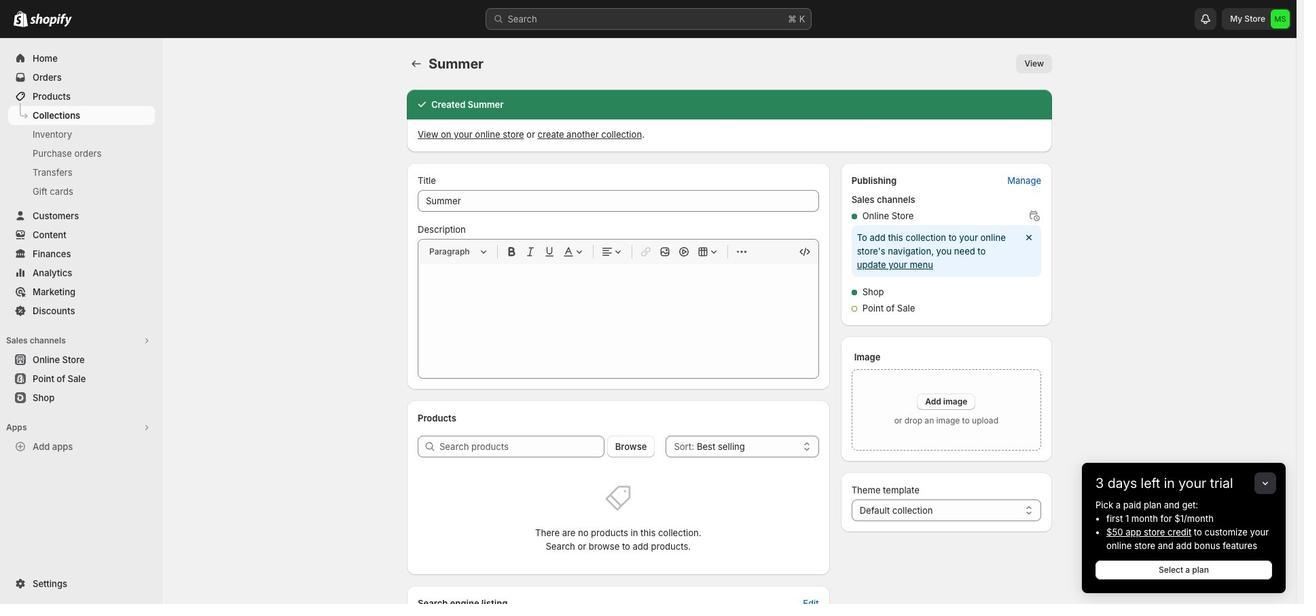 Task type: vqa. For each thing, say whether or not it's contained in the screenshot.
TEXT FIELD
no



Task type: describe. For each thing, give the bounding box(es) containing it.
1 horizontal spatial shopify image
[[30, 14, 72, 27]]

Search products text field
[[440, 436, 605, 458]]



Task type: locate. For each thing, give the bounding box(es) containing it.
my store image
[[1272, 10, 1291, 29]]

0 horizontal spatial shopify image
[[14, 11, 28, 27]]

no products image
[[605, 485, 632, 512]]

shopify image
[[14, 11, 28, 27], [30, 14, 72, 27]]

status
[[852, 226, 1042, 277]]

e.g. Summer collection, Under $100, Staff picks text field
[[418, 190, 819, 212]]



